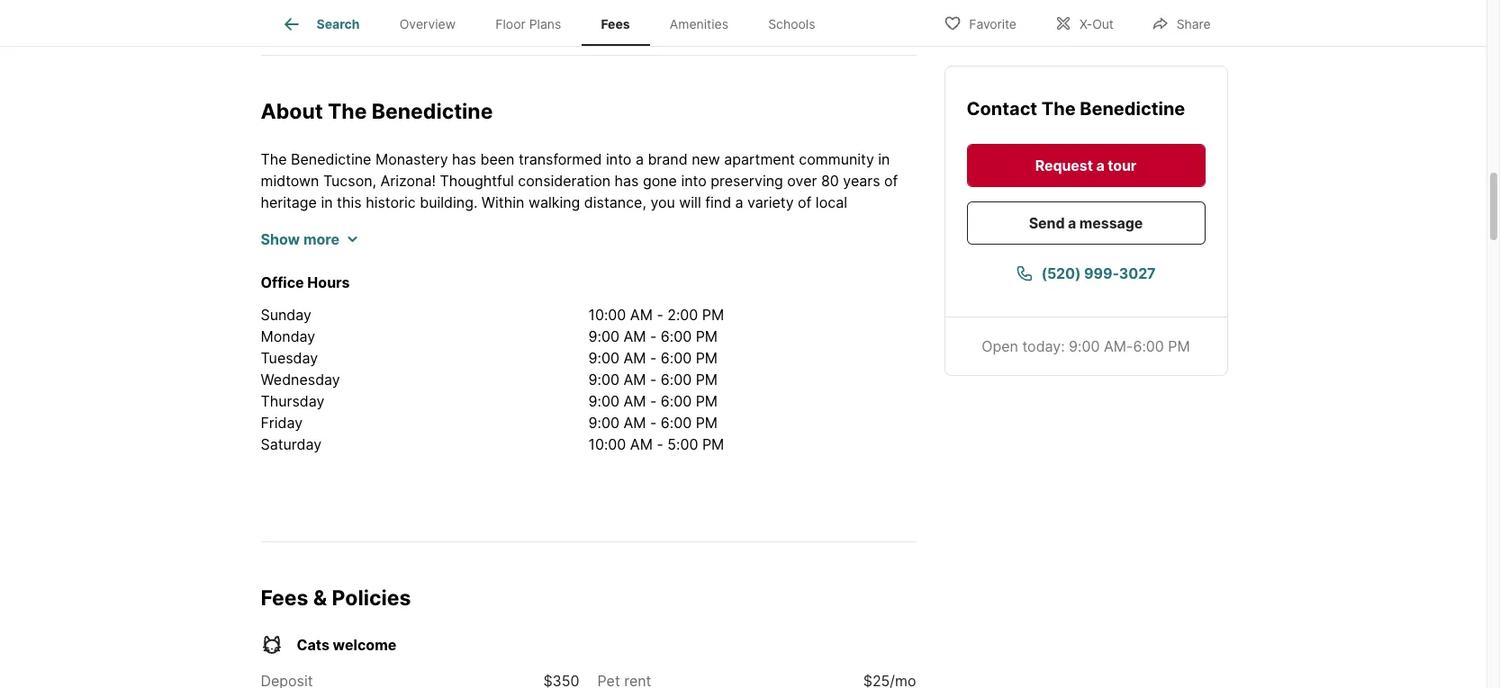 Task type: describe. For each thing, give the bounding box(es) containing it.
bar.
[[659, 258, 685, 276]]

community
[[799, 150, 874, 168]]

sunday
[[261, 306, 312, 324]]

consideration
[[518, 172, 611, 190]]

the right about
[[328, 99, 367, 124]]

welcome
[[333, 637, 397, 655]]

6:00 for monday
[[661, 327, 692, 345]]

lofts,
[[505, 236, 544, 254]]

friday
[[261, 414, 303, 432]]

living
[[376, 280, 411, 298]]

0 vertical spatial new
[[692, 150, 720, 168]]

0 horizontal spatial to
[[567, 258, 581, 276]]

about
[[261, 99, 323, 124]]

favorite
[[969, 16, 1017, 31]]

today:
[[1023, 337, 1065, 355]]

0 horizontal spatial new
[[261, 280, 289, 298]]

apartments
[[650, 236, 728, 254]]

restaurants,
[[261, 215, 342, 233]]

coffee
[[612, 258, 655, 276]]

benedictine.
[[463, 280, 547, 298]]

(520) 999-3027
[[1041, 264, 1156, 282]]

- for tuesday
[[650, 349, 657, 367]]

1 horizontal spatial in
[[878, 150, 890, 168]]

(520) 999-3027 button
[[967, 251, 1205, 294]]

monday
[[261, 327, 315, 345]]

contact the benedictine
[[967, 97, 1185, 119]]

send
[[1029, 213, 1065, 231]]

benedictine inside 'the benedictine monastery has been transformed into a brand new apartment community in midtown tucson, arizona! thoughtful consideration has gone into preserving over 80 years of heritage in this historic building. within walking distance, you will find a variety of local restaurants, theatre, shopping, parks, and entertainment. everything tucson has to offer is at your fingertips. at the benedictine, lofts, 1 & 2 bedroom apartments feature a modern urban style design that extends from the roof deck to the coffee bar. we invite you to experience a new standard of living at the benedictine.'
[[291, 150, 371, 168]]

- for wednesday
[[650, 371, 657, 389]]

office
[[261, 273, 304, 291]]

am for sunday
[[630, 306, 653, 324]]

1
[[548, 236, 555, 254]]

within
[[482, 193, 525, 211]]

10:00 am - 2:00 pm
[[589, 306, 724, 324]]

1 vertical spatial has
[[615, 172, 639, 190]]

overview tab
[[380, 3, 476, 46]]

midtown
[[261, 172, 319, 190]]

parks,
[[474, 215, 516, 233]]

policies
[[332, 586, 411, 611]]

more
[[303, 230, 340, 248]]

tuesday
[[261, 349, 318, 367]]

plans
[[529, 16, 561, 32]]

apartment
[[724, 150, 795, 168]]

show
[[261, 230, 300, 248]]

modern
[[797, 236, 849, 254]]

been
[[480, 150, 515, 168]]

9:00 for thursday
[[589, 392, 620, 410]]

monastery
[[375, 150, 448, 168]]

entertainment.
[[550, 215, 650, 233]]

and
[[520, 215, 546, 233]]

1 vertical spatial into
[[681, 172, 707, 190]]

pm for wednesday
[[696, 371, 718, 389]]

invite
[[714, 258, 751, 276]]

deck
[[530, 258, 563, 276]]

tucson,
[[323, 172, 376, 190]]

2 horizontal spatial to
[[812, 215, 826, 233]]

over
[[787, 172, 817, 190]]

request a tour
[[1035, 156, 1137, 174]]

fees for fees
[[601, 16, 630, 32]]

find
[[705, 193, 731, 211]]

the up midtown at the left
[[261, 150, 287, 168]]

pm for thursday
[[696, 392, 718, 410]]

pm for saturday
[[702, 435, 724, 453]]

cats
[[297, 637, 330, 655]]

benedictine for about the benedictine
[[372, 99, 493, 124]]

the up extends
[[386, 236, 413, 254]]

x-
[[1080, 16, 1093, 31]]

floor
[[496, 16, 526, 32]]

the benedictine monastery has been transformed into a brand new apartment community in midtown tucson, arizona! thoughtful consideration has gone into preserving over 80 years of heritage in this historic building. within walking distance, you will find a variety of local restaurants, theatre, shopping, parks, and entertainment. everything tucson has to offer is at your fingertips. at the benedictine, lofts, 1 & 2 bedroom apartments feature a modern urban style design that extends from the roof deck to the coffee bar. we invite you to experience a new standard of living at the benedictine.
[[261, 150, 898, 298]]

pm for monday
[[696, 327, 718, 345]]

a right find
[[735, 193, 744, 211]]

0 vertical spatial at
[[881, 215, 895, 233]]

am for thursday
[[624, 392, 646, 410]]

gone
[[643, 172, 677, 190]]

style
[[261, 258, 293, 276]]

am for saturday
[[630, 435, 653, 453]]

tour
[[1108, 156, 1137, 174]]

show more button
[[261, 228, 358, 250]]

x-out
[[1080, 16, 1114, 31]]

5:00
[[668, 435, 698, 453]]

am-
[[1104, 337, 1133, 355]]

open today: 9:00 am-6:00 pm
[[982, 337, 1190, 355]]

0 horizontal spatial in
[[321, 193, 333, 211]]

contact
[[967, 97, 1038, 119]]

9:00 am - 6:00 pm for wednesday
[[589, 371, 718, 389]]

3027
[[1119, 264, 1156, 282]]

tab list containing search
[[261, 0, 850, 46]]

6:00 for thursday
[[661, 392, 692, 410]]

send a message
[[1029, 213, 1143, 231]]

historic
[[366, 193, 416, 211]]

the right the contact
[[1042, 97, 1076, 119]]

out
[[1093, 16, 1114, 31]]

pm for sunday
[[702, 306, 724, 324]]

benedictine for contact the benedictine
[[1080, 97, 1185, 119]]

experience
[[801, 258, 876, 276]]

- for thursday
[[650, 392, 657, 410]]

the down from
[[433, 280, 459, 298]]

0 vertical spatial has
[[452, 150, 476, 168]]

floor plans tab
[[476, 3, 581, 46]]

tucson
[[731, 215, 780, 233]]

that
[[347, 258, 374, 276]]



Task type: vqa. For each thing, say whether or not it's contained in the screenshot.
the Everything
yes



Task type: locate. For each thing, give the bounding box(es) containing it.
0 horizontal spatial at
[[415, 280, 429, 298]]

pm for friday
[[696, 414, 718, 432]]

(520) 999-3027 link
[[967, 251, 1205, 294]]

in left this
[[321, 193, 333, 211]]

1 vertical spatial you
[[755, 258, 779, 276]]

& right 1
[[559, 236, 568, 254]]

999-
[[1084, 264, 1119, 282]]

1 horizontal spatial of
[[798, 193, 812, 211]]

fees inside tab
[[601, 16, 630, 32]]

a down the 'urban'
[[880, 258, 889, 276]]

we
[[689, 258, 710, 276]]

1 10:00 from the top
[[589, 306, 626, 324]]

9:00 am - 6:00 pm for monday
[[589, 327, 718, 345]]

arizona!
[[381, 172, 436, 190]]

am for wednesday
[[624, 371, 646, 389]]

a left brand
[[636, 150, 644, 168]]

2
[[572, 236, 581, 254]]

1 horizontal spatial new
[[692, 150, 720, 168]]

heritage
[[261, 193, 317, 211]]

0 vertical spatial in
[[878, 150, 890, 168]]

4 9:00 am - 6:00 pm from the top
[[589, 392, 718, 410]]

has
[[452, 150, 476, 168], [615, 172, 639, 190], [784, 215, 808, 233]]

benedictine
[[1080, 97, 1185, 119], [372, 99, 493, 124], [291, 150, 371, 168]]

benedictine up monastery
[[372, 99, 493, 124]]

10:00 down coffee
[[589, 306, 626, 324]]

in
[[878, 150, 890, 168], [321, 193, 333, 211]]

80
[[821, 172, 839, 190]]

am for monday
[[624, 327, 646, 345]]

2:00
[[668, 306, 698, 324]]

request
[[1035, 156, 1093, 174]]

you down gone
[[651, 193, 675, 211]]

- for sunday
[[657, 306, 664, 324]]

& inside 'the benedictine monastery has been transformed into a brand new apartment community in midtown tucson, arizona! thoughtful consideration has gone into preserving over 80 years of heritage in this historic building. within walking distance, you will find a variety of local restaurants, theatre, shopping, parks, and entertainment. everything tucson has to offer is at your fingertips. at the benedictine, lofts, 1 & 2 bedroom apartments feature a modern urban style design that extends from the roof deck to the coffee bar. we invite you to experience a new standard of living at the benedictine.'
[[559, 236, 568, 254]]

schools tab
[[748, 3, 835, 46]]

about the benedictine
[[261, 99, 493, 124]]

6:00
[[661, 327, 692, 345], [1133, 337, 1164, 355], [661, 349, 692, 367], [661, 371, 692, 389], [661, 392, 692, 410], [661, 414, 692, 432]]

transformed
[[519, 150, 602, 168]]

send a message button
[[967, 201, 1205, 244]]

bedroom
[[585, 236, 646, 254]]

new down style
[[261, 280, 289, 298]]

0 horizontal spatial &
[[313, 586, 327, 611]]

schools
[[768, 16, 816, 32]]

x-out button
[[1039, 4, 1129, 41]]

standard
[[293, 280, 354, 298]]

a right feature
[[785, 236, 793, 254]]

0 horizontal spatial has
[[452, 150, 476, 168]]

1 vertical spatial in
[[321, 193, 333, 211]]

1 the from the left
[[472, 258, 495, 276]]

shopping,
[[403, 215, 470, 233]]

0 horizontal spatial the
[[472, 258, 495, 276]]

3 9:00 am - 6:00 pm from the top
[[589, 371, 718, 389]]

9:00 am - 6:00 pm for tuesday
[[589, 349, 718, 367]]

10:00 left 5:00
[[589, 435, 626, 453]]

1 vertical spatial of
[[798, 193, 812, 211]]

to down modern
[[783, 258, 797, 276]]

1 horizontal spatial at
[[881, 215, 895, 233]]

fees for fees & policies
[[261, 586, 308, 611]]

0 vertical spatial &
[[559, 236, 568, 254]]

2 9:00 am - 6:00 pm from the top
[[589, 349, 718, 367]]

10:00 for 10:00 am - 2:00 pm
[[589, 306, 626, 324]]

roof
[[499, 258, 526, 276]]

fingertips.
[[295, 236, 364, 254]]

benedictine up the tour
[[1080, 97, 1185, 119]]

overview
[[400, 16, 456, 32]]

walking
[[529, 193, 580, 211]]

the left roof
[[472, 258, 495, 276]]

am for tuesday
[[624, 349, 646, 367]]

9:00
[[589, 327, 620, 345], [1069, 337, 1100, 355], [589, 349, 620, 367], [589, 371, 620, 389], [589, 392, 620, 410], [589, 414, 620, 432]]

floor plans
[[496, 16, 561, 32]]

cats welcome
[[297, 637, 397, 655]]

urban
[[853, 236, 892, 254]]

amenities
[[670, 16, 729, 32]]

2 10:00 from the top
[[589, 435, 626, 453]]

benedictine,
[[417, 236, 501, 254]]

share button
[[1136, 4, 1226, 41]]

of down over
[[798, 193, 812, 211]]

thursday
[[261, 392, 325, 410]]

1 horizontal spatial &
[[559, 236, 568, 254]]

0 horizontal spatial fees
[[261, 586, 308, 611]]

9:00 for tuesday
[[589, 349, 620, 367]]

to
[[812, 215, 826, 233], [567, 258, 581, 276], [783, 258, 797, 276]]

6:00 for tuesday
[[661, 349, 692, 367]]

1 vertical spatial &
[[313, 586, 327, 611]]

search
[[317, 16, 360, 32]]

2 horizontal spatial has
[[784, 215, 808, 233]]

2 the from the left
[[585, 258, 608, 276]]

a left the tour
[[1096, 156, 1105, 174]]

has up the thoughtful
[[452, 150, 476, 168]]

thoughtful
[[440, 172, 514, 190]]

is
[[866, 215, 877, 233]]

fees right plans
[[601, 16, 630, 32]]

feature
[[732, 236, 780, 254]]

- for monday
[[650, 327, 657, 345]]

to down 2
[[567, 258, 581, 276]]

of down that
[[358, 280, 372, 298]]

has up distance,
[[615, 172, 639, 190]]

preserving
[[711, 172, 783, 190]]

(520)
[[1041, 264, 1081, 282]]

brand
[[648, 150, 688, 168]]

2 horizontal spatial of
[[884, 172, 898, 190]]

design
[[297, 258, 343, 276]]

into up will
[[681, 172, 707, 190]]

fees tab
[[581, 3, 650, 46]]

will
[[679, 193, 701, 211]]

1 vertical spatial 10:00
[[589, 435, 626, 453]]

1 9:00 am - 6:00 pm from the top
[[589, 327, 718, 345]]

into up distance,
[[606, 150, 632, 168]]

0 vertical spatial into
[[606, 150, 632, 168]]

from
[[437, 258, 468, 276]]

share
[[1177, 16, 1211, 31]]

everything
[[654, 215, 727, 233]]

0 vertical spatial of
[[884, 172, 898, 190]]

of right years
[[884, 172, 898, 190]]

a right send
[[1068, 213, 1076, 231]]

am for friday
[[624, 414, 646, 432]]

fees up cats
[[261, 586, 308, 611]]

1 horizontal spatial fees
[[601, 16, 630, 32]]

10:00
[[589, 306, 626, 324], [589, 435, 626, 453]]

in up years
[[878, 150, 890, 168]]

years
[[843, 172, 880, 190]]

1 horizontal spatial the
[[585, 258, 608, 276]]

has down variety
[[784, 215, 808, 233]]

theatre,
[[346, 215, 399, 233]]

9:00 for wednesday
[[589, 371, 620, 389]]

9:00 am - 6:00 pm for friday
[[589, 414, 718, 432]]

hours
[[307, 273, 350, 291]]

to up modern
[[812, 215, 826, 233]]

the down bedroom
[[585, 258, 608, 276]]

request a tour button
[[967, 143, 1205, 186]]

- for saturday
[[657, 435, 664, 453]]

wednesday
[[261, 371, 340, 389]]

1 vertical spatial fees
[[261, 586, 308, 611]]

pm for tuesday
[[696, 349, 718, 367]]

new right brand
[[692, 150, 720, 168]]

extends
[[378, 258, 433, 276]]

tab list
[[261, 0, 850, 46]]

2 vertical spatial has
[[784, 215, 808, 233]]

6:00 for friday
[[661, 414, 692, 432]]

at down extends
[[415, 280, 429, 298]]

you down feature
[[755, 258, 779, 276]]

benedictine up tucson,
[[291, 150, 371, 168]]

0 vertical spatial you
[[651, 193, 675, 211]]

a
[[636, 150, 644, 168], [1096, 156, 1105, 174], [735, 193, 744, 211], [1068, 213, 1076, 231], [785, 236, 793, 254], [880, 258, 889, 276]]

fees & policies
[[261, 586, 411, 611]]

10:00 for 10:00 am - 5:00 pm
[[589, 435, 626, 453]]

open
[[982, 337, 1018, 355]]

0 horizontal spatial you
[[651, 193, 675, 211]]

1 horizontal spatial to
[[783, 258, 797, 276]]

you
[[651, 193, 675, 211], [755, 258, 779, 276]]

- for friday
[[650, 414, 657, 432]]

search link
[[281, 14, 360, 35]]

0 horizontal spatial of
[[358, 280, 372, 298]]

saturday
[[261, 435, 322, 453]]

0 horizontal spatial into
[[606, 150, 632, 168]]

amenities tab
[[650, 3, 748, 46]]

1 horizontal spatial into
[[681, 172, 707, 190]]

& up cats
[[313, 586, 327, 611]]

1 horizontal spatial you
[[755, 258, 779, 276]]

0 vertical spatial fees
[[601, 16, 630, 32]]

9:00 for friday
[[589, 414, 620, 432]]

5 9:00 am - 6:00 pm from the top
[[589, 414, 718, 432]]

at
[[368, 236, 382, 254]]

0 vertical spatial 10:00
[[589, 306, 626, 324]]

message
[[1080, 213, 1143, 231]]

1 horizontal spatial has
[[615, 172, 639, 190]]

9:00 for monday
[[589, 327, 620, 345]]

offer
[[830, 215, 862, 233]]

9:00 am - 6:00 pm
[[589, 327, 718, 345], [589, 349, 718, 367], [589, 371, 718, 389], [589, 392, 718, 410], [589, 414, 718, 432]]

1 vertical spatial at
[[415, 280, 429, 298]]

2 vertical spatial of
[[358, 280, 372, 298]]

variety
[[748, 193, 794, 211]]

10:00 am - 5:00 pm
[[589, 435, 724, 453]]

6:00 for wednesday
[[661, 371, 692, 389]]

local
[[816, 193, 847, 211]]

building.
[[420, 193, 478, 211]]

9:00 am - 6:00 pm for thursday
[[589, 392, 718, 410]]

1 vertical spatial new
[[261, 280, 289, 298]]

at right is
[[881, 215, 895, 233]]



